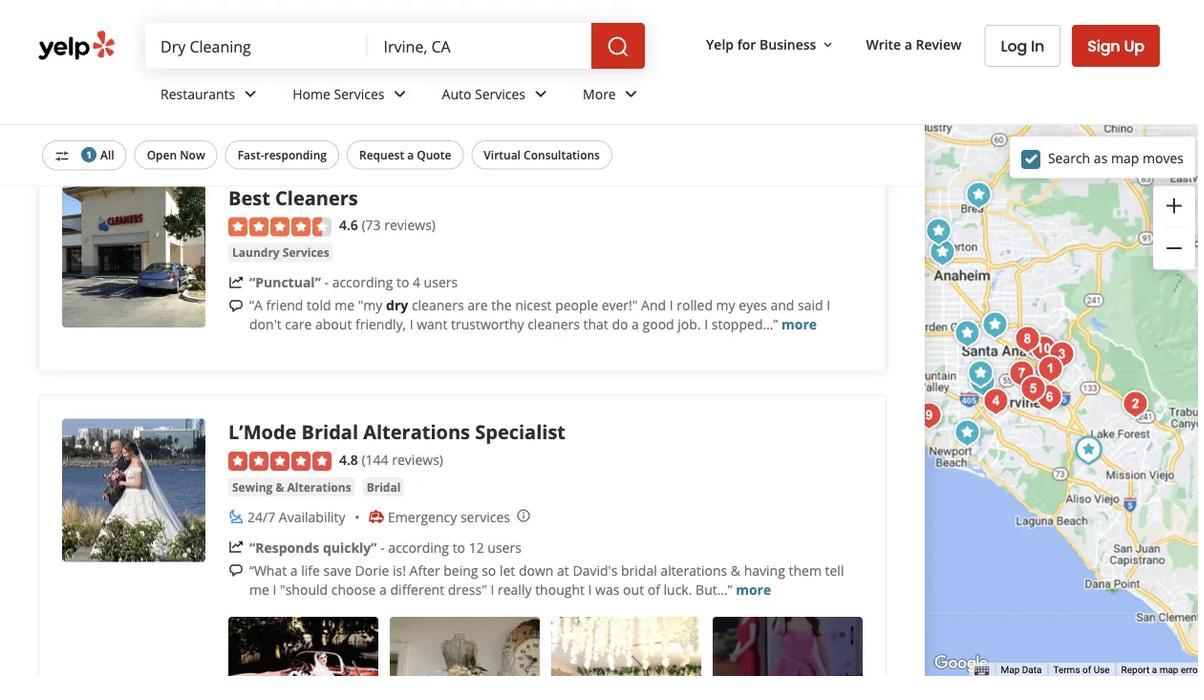 Task type: describe. For each thing, give the bounding box(es) containing it.
down
[[519, 561, 554, 580]]

& down 4.4 star rating image
[[276, 10, 284, 26]]

- for "european tailoring is truly the best!! they stand by their word, always provide quality work & are the nicest people you will ever come across! i have been going to them for years…"
[[324, 39, 329, 57]]

yes cleaners image
[[1032, 350, 1070, 388]]

after
[[410, 561, 440, 580]]

at
[[557, 561, 569, 580]]

you
[[360, 81, 383, 99]]

for inside button
[[737, 35, 756, 53]]

& down 4.8 star rating image
[[276, 479, 284, 495]]

home services link
[[277, 69, 427, 124]]

2 vertical spatial according
[[388, 538, 449, 557]]

more for the top more link
[[782, 315, 817, 334]]

and
[[641, 296, 666, 314]]

a for request a quote
[[407, 147, 414, 163]]

rolled
[[677, 296, 713, 314]]

people inside "european tailoring is truly the best!! they stand by their word, always provide quality work & are the nicest people you will ever come across! i have been going to them for years…"
[[313, 81, 356, 99]]

tell
[[825, 561, 844, 580]]

search image
[[607, 35, 630, 58]]

reviews) for cleaners
[[384, 216, 436, 234]]

the suit co image
[[976, 306, 1014, 345]]

16 speech v2 image
[[228, 64, 244, 79]]

truly
[[386, 62, 415, 80]]

having
[[744, 561, 785, 580]]

4 for "european tailoring is truly the best!! they stand by their word, always provide quality work & are the nicest people you will ever come across! i have been going to them for years…"
[[413, 39, 420, 57]]

blue line cleaners and alterations image
[[1009, 321, 1047, 359]]

home services
[[293, 85, 385, 103]]

hamilton cleaners image
[[910, 397, 948, 435]]

them inside "european tailoring is truly the best!! they stand by their word, always provide quality work & are the nicest people you will ever come across! i have been going to them for years…"
[[656, 81, 688, 99]]

24 chevron down v2 image for home services
[[389, 83, 411, 106]]

0 horizontal spatial european tailoring image
[[62, 0, 205, 93]]

12
[[469, 538, 484, 557]]

across!
[[479, 81, 523, 99]]

care
[[285, 315, 312, 334]]

quickly"
[[323, 538, 377, 557]]

review
[[916, 35, 962, 53]]

4.8 (144 reviews)
[[339, 451, 443, 469]]

different
[[390, 580, 444, 599]]

been
[[567, 81, 598, 99]]

24/7 availability
[[248, 508, 345, 526]]

2 sewing from the top
[[232, 479, 273, 495]]

being
[[444, 561, 478, 580]]

power cleaners image
[[1117, 386, 1155, 424]]

west park cleaners image
[[1014, 370, 1053, 409]]

"punctual" for "a friend told me "my
[[249, 273, 321, 291]]

have
[[533, 81, 563, 99]]

good
[[643, 315, 674, 334]]

users for "european tailoring is truly the best!! they stand by their word, always provide quality work & are the nicest people you will ever come across! i have been going to them for years…"
[[424, 39, 458, 57]]

"european
[[249, 62, 315, 80]]

log in
[[1001, 35, 1045, 57]]

Find text field
[[161, 35, 353, 56]]

nicest inside cleaners are the nicest people ever!" and i rolled my eyes and said i don't care about friendly, i want trustworthy cleaners that do a good job. i stopped…"
[[515, 296, 552, 314]]

to up truly
[[397, 39, 409, 57]]

auto services link
[[427, 69, 568, 124]]

0 vertical spatial cleaners
[[412, 296, 464, 314]]

job.
[[678, 315, 701, 334]]

2 vertical spatial alterations
[[287, 479, 351, 495]]

my
[[716, 296, 736, 314]]

users for "a friend told me "my
[[424, 273, 458, 291]]

l'mode
[[228, 419, 297, 445]]

years…"
[[713, 81, 762, 99]]

1
[[86, 148, 92, 161]]

"punctual" - according to 4 users for "european tailoring is truly the best!! they stand by their word, always provide quality work & are the nicest people you will ever come across! i have been going to them for years…"
[[249, 39, 458, 57]]

2 vertical spatial users
[[488, 538, 522, 557]]

1 horizontal spatial of
[[1083, 665, 1092, 676]]

always
[[641, 62, 683, 80]]

to up "dry"
[[397, 273, 409, 291]]

map for error
[[1160, 665, 1179, 676]]

1 vertical spatial more link
[[736, 580, 771, 599]]

all
[[100, 147, 114, 163]]

specialist
[[475, 419, 566, 445]]

by
[[551, 62, 566, 80]]

quality
[[738, 62, 780, 80]]

use
[[1094, 665, 1110, 676]]

friend
[[266, 296, 303, 314]]

l'mode bridal alterations specialist
[[228, 419, 566, 445]]

2 vertical spatial -
[[381, 538, 385, 557]]

& inside "what a life save dorie is! after being so let down at david's bridal alterations & having them tell me i "should choose a different dress" i really thought i was out of luck. but…"
[[731, 561, 741, 580]]

and
[[771, 296, 794, 314]]

auto
[[442, 85, 472, 103]]

16 speech v2 image for "what a life save dorie is! after being so let down at david's bridal alterations & having them tell me i "should choose a different dress" i really thought i was out of luck. but…"
[[228, 564, 244, 579]]

laundry
[[232, 245, 280, 260]]

i down "what
[[273, 580, 277, 599]]

l'mode bridal alterations specialist image
[[1014, 325, 1053, 364]]

request a quote button
[[347, 140, 464, 170]]

sign
[[1088, 35, 1121, 56]]

search
[[1048, 149, 1091, 167]]

according for "european tailoring is truly the best!! they stand by their word, always provide quality work & are the nicest people you will ever come across! i have been going to them for years…"
[[332, 39, 393, 57]]

virtual
[[484, 147, 521, 163]]

people inside cleaners are the nicest people ever!" and i rolled my eyes and said i don't care about friendly, i want trustworthy cleaners that do a good job. i stopped…"
[[555, 296, 598, 314]]

bridal
[[621, 561, 657, 580]]

"what a life save dorie is! after being so let down at david's bridal alterations & having them tell me i "should choose a different dress" i really thought i was out of luck. but…"
[[249, 561, 844, 599]]

dress"
[[448, 580, 487, 599]]

cleaners are the nicest people ever!" and i rolled my eyes and said i don't care about friendly, i want trustworthy cleaners that do a good job. i stopped…"
[[249, 296, 831, 334]]

fast-
[[238, 147, 264, 163]]

1 horizontal spatial the
[[418, 62, 439, 80]]

map for moves
[[1111, 149, 1139, 167]]

open
[[147, 147, 177, 163]]

i left "want"
[[410, 315, 413, 334]]

- for "a friend told me "my
[[324, 273, 329, 291]]

david's
[[573, 561, 618, 580]]

a down dorie
[[379, 580, 387, 599]]

"a
[[249, 296, 263, 314]]

perfect fit studio image
[[962, 355, 1000, 393]]

they
[[480, 62, 509, 80]]

do
[[612, 315, 628, 334]]

1 sewing & alterations button from the top
[[228, 9, 355, 28]]

baroni cleaners & tailoring image
[[1043, 336, 1081, 374]]

Near text field
[[384, 35, 576, 56]]

bridal inside button
[[367, 479, 401, 495]]

more for bottom more link
[[736, 580, 771, 599]]

legacy cleaners image
[[1003, 355, 1041, 393]]

l'mode bridal alterations specialist link
[[228, 419, 566, 445]]

request a quote
[[359, 147, 451, 163]]

eyes
[[739, 296, 767, 314]]

miss coco's alterations image
[[920, 213, 958, 251]]

responding
[[264, 147, 327, 163]]

keyboard shortcuts image
[[974, 667, 990, 676]]

word,
[[603, 62, 638, 80]]

best cleaners
[[228, 185, 358, 211]]

0 vertical spatial me
[[335, 296, 355, 314]]

best cleaners image
[[1070, 431, 1108, 470]]

4.6 star rating image
[[228, 217, 332, 237]]

laundry services button
[[228, 243, 333, 262]]

provide
[[687, 62, 734, 80]]

for inside "european tailoring is truly the best!! they stand by their word, always provide quality work & are the nicest people you will ever come across! i have been going to them for years…"
[[692, 81, 710, 99]]

i inside "european tailoring is truly the best!! they stand by their word, always provide quality work & are the nicest people you will ever come across! i have been going to them for years…"
[[526, 81, 530, 99]]

a for write a review
[[905, 35, 913, 53]]

emergency services
[[388, 508, 510, 526]]

16 filter v2 image
[[54, 149, 70, 164]]

going
[[601, 81, 636, 99]]

report
[[1122, 665, 1150, 676]]

i right job.
[[705, 315, 708, 334]]

data
[[1022, 665, 1042, 676]]

i down so
[[491, 580, 494, 599]]

work
[[783, 62, 814, 80]]

google image
[[930, 652, 993, 677]]

the inside cleaners are the nicest people ever!" and i rolled my eyes and said i don't care about friendly, i want trustworthy cleaners that do a good job. i stopped…"
[[491, 296, 512, 314]]

is!
[[393, 561, 406, 580]]

16 twenty four seven availability v2 image
[[228, 510, 244, 525]]

16 chevron down v2 image
[[820, 37, 836, 52]]

a for report a map error
[[1152, 665, 1157, 676]]

filters group
[[38, 140, 616, 170]]

i left was
[[588, 580, 592, 599]]

them inside "what a life save dorie is! after being so let down at david's bridal alterations & having them tell me i "should choose a different dress" i really thought i was out of luck. but…"
[[789, 561, 822, 580]]

was
[[595, 580, 620, 599]]

bridal button
[[363, 478, 405, 497]]



Task type: vqa. For each thing, say whether or not it's contained in the screenshot.
Sewing to the top
yes



Task type: locate. For each thing, give the bounding box(es) containing it.
1 horizontal spatial cleaners
[[528, 315, 580, 334]]

up
[[1124, 35, 1145, 56]]

0 horizontal spatial cleaners
[[412, 296, 464, 314]]

3 24 chevron down v2 image from the left
[[620, 83, 643, 106]]

1 16 speech v2 image from the top
[[228, 298, 244, 314]]

1 vertical spatial bridal
[[367, 479, 401, 495]]

16 trending v2 image for "responds
[[228, 540, 244, 555]]

sewing & alterations link down 4.4 star rating image
[[228, 9, 355, 28]]

friendly,
[[355, 315, 406, 334]]

1 vertical spatial cleaners
[[528, 315, 580, 334]]

1 horizontal spatial services
[[334, 85, 385, 103]]

2 sewing & alterations button from the top
[[228, 478, 355, 497]]

open now
[[147, 147, 205, 163]]

sign up link
[[1072, 25, 1160, 67]]

really
[[498, 580, 532, 599]]

me
[[335, 296, 355, 314], [249, 580, 269, 599]]

16 speech v2 image for "a friend told me "my
[[228, 298, 244, 314]]

None field
[[161, 35, 353, 56], [384, 35, 576, 56]]

1 horizontal spatial nicest
[[515, 296, 552, 314]]

24 chevron down v2 image inside auto services link
[[529, 83, 552, 106]]

zoom in image
[[1163, 194, 1186, 217]]

log in link
[[985, 25, 1061, 67]]

0 vertical spatial sewing & alterations link
[[228, 9, 355, 28]]

0 horizontal spatial more link
[[736, 580, 771, 599]]

4.8
[[339, 451, 358, 469]]

services inside button
[[283, 245, 329, 260]]

quote
[[417, 147, 451, 163]]

are inside "european tailoring is truly the best!! they stand by their word, always provide quality work & are the nicest people you will ever come across! i have been going to them for years…"
[[831, 62, 851, 80]]

l'mode bridal alterations specialist image
[[62, 419, 205, 562]]

none field find
[[161, 35, 353, 56]]

sewing & alterations down 4.8 star rating image
[[232, 479, 351, 495]]

the down the ""european" in the top of the page
[[249, 81, 270, 99]]

& right 'work'
[[818, 62, 828, 80]]

in
[[1031, 35, 1045, 57]]

4.6
[[339, 216, 358, 234]]

1 "punctual" from the top
[[249, 39, 321, 57]]

users up let
[[488, 538, 522, 557]]

0 horizontal spatial map
[[1111, 149, 1139, 167]]

people up that
[[555, 296, 598, 314]]

map region
[[816, 125, 1198, 677]]

- up "a friend told me "my dry
[[324, 273, 329, 291]]

best cleaners link
[[228, 185, 358, 211]]

24 chevron down v2 image inside more link
[[620, 83, 643, 106]]

i right and
[[670, 296, 673, 314]]

2 4 from the top
[[413, 273, 420, 291]]

terms
[[1054, 665, 1080, 676]]

kaya bridal image
[[948, 414, 987, 453]]

1 vertical spatial -
[[324, 273, 329, 291]]

to inside "european tailoring is truly the best!! they stand by their word, always provide quality work & are the nicest people you will ever come across! i have been going to them for years…"
[[639, 81, 652, 99]]

reviews) right (73
[[384, 216, 436, 234]]

yelp
[[706, 35, 734, 53]]

1 horizontal spatial european tailoring image
[[964, 364, 1002, 402]]

more link down said
[[782, 315, 817, 334]]

a left quote
[[407, 147, 414, 163]]

i down stand
[[526, 81, 530, 99]]

4.4 star rating image
[[228, 0, 332, 2]]

according up is
[[332, 39, 393, 57]]

2 16 trending v2 image from the top
[[228, 540, 244, 555]]

4 up truly
[[413, 39, 420, 57]]

0 vertical spatial sewing & alterations
[[232, 10, 351, 26]]

open now button
[[134, 140, 218, 170]]

0 vertical spatial -
[[324, 39, 329, 57]]

of inside "what a life save dorie is! after being so let down at david's bridal alterations & having them tell me i "should choose a different dress" i really thought i was out of luck. but…"
[[648, 580, 660, 599]]

best cleaners image
[[62, 185, 205, 328]]

auto services
[[442, 85, 526, 103]]

map
[[1001, 665, 1020, 676]]

more link
[[782, 315, 817, 334], [736, 580, 771, 599]]

4.8 star rating image
[[228, 452, 332, 471]]

"punctual" - according to 4 users
[[249, 39, 458, 57], [249, 273, 458, 291]]

0 vertical spatial reviews)
[[384, 216, 436, 234]]

are
[[831, 62, 851, 80], [468, 296, 488, 314]]

i right said
[[827, 296, 831, 314]]

None search field
[[145, 23, 649, 69]]

alterations up availability at the left
[[287, 479, 351, 495]]

users
[[424, 39, 458, 57], [424, 273, 458, 291], [488, 538, 522, 557]]

16 speech v2 image left "a
[[228, 298, 244, 314]]

the up ever on the top of the page
[[418, 62, 439, 80]]

"punctual" up friend
[[249, 273, 321, 291]]

services down they at the top left of page
[[475, 85, 526, 103]]

1 16 trending v2 image from the top
[[228, 41, 244, 56]]

reviews) for bridal
[[392, 451, 443, 469]]

request
[[359, 147, 404, 163]]

24 chevron down v2 image
[[239, 83, 262, 106]]

according up 'after'
[[388, 538, 449, 557]]

"punctual" - according to 4 users up '"my'
[[249, 273, 458, 291]]

as
[[1094, 149, 1108, 167]]

but…"
[[696, 580, 733, 599]]

a right do
[[632, 315, 639, 334]]

business
[[760, 35, 817, 53]]

0 vertical spatial 16 speech v2 image
[[228, 298, 244, 314]]

1 vertical spatial more
[[736, 580, 771, 599]]

2 "punctual" from the top
[[249, 273, 321, 291]]

0 vertical spatial for
[[737, 35, 756, 53]]

16 speech v2 image left "what
[[228, 564, 244, 579]]

- up dorie
[[381, 538, 385, 557]]

nicest down the ""european" in the top of the page
[[273, 81, 310, 99]]

sewing & alterations down 4.4 star rating image
[[232, 10, 351, 26]]

1 4 from the top
[[413, 39, 420, 57]]

according up '"my'
[[332, 273, 393, 291]]

a for "what a life save dorie is! after being so let down at david's bridal alterations & having them tell me i "should choose a different dress" i really thought i was out of luck. but…"
[[290, 561, 298, 580]]

about
[[315, 315, 352, 334]]

zoom out image
[[1163, 237, 1186, 260]]

are inside cleaners are the nicest people ever!" and i rolled my eyes and said i don't care about friendly, i want trustworthy cleaners that do a good job. i stopped…"
[[468, 296, 488, 314]]

16 trending v2 image
[[228, 275, 244, 290]]

them left tell
[[789, 561, 822, 580]]

24 chevron down v2 image
[[389, 83, 411, 106], [529, 83, 552, 106], [620, 83, 643, 106]]

bridal down 4.8 (144 reviews)
[[367, 479, 401, 495]]

1 horizontal spatial people
[[555, 296, 598, 314]]

restaurants link
[[145, 69, 277, 124]]

0 vertical spatial alterations
[[287, 10, 351, 26]]

16 emergency services v2 image
[[369, 510, 384, 525]]

"responds
[[249, 538, 319, 557]]

cleaners
[[275, 185, 358, 211]]

yelp for business button
[[699, 27, 843, 61]]

1 horizontal spatial me
[[335, 296, 355, 314]]

their
[[570, 62, 599, 80]]

that
[[583, 315, 609, 334]]

2 horizontal spatial 24 chevron down v2 image
[[620, 83, 643, 106]]

1 horizontal spatial more
[[782, 315, 817, 334]]

me up about
[[335, 296, 355, 314]]

16 trending v2 image
[[228, 41, 244, 56], [228, 540, 244, 555]]

2 "punctual" - according to 4 users from the top
[[249, 273, 458, 291]]

ritz cleaners image
[[924, 234, 962, 272]]

0 vertical spatial map
[[1111, 149, 1139, 167]]

according
[[332, 39, 393, 57], [332, 273, 393, 291], [388, 538, 449, 557]]

save
[[324, 561, 352, 580]]

stand
[[513, 62, 548, 80]]

tracy wedding dress alterations image
[[948, 315, 987, 353]]

report a map error link
[[1122, 665, 1198, 676]]

0 horizontal spatial bridal
[[302, 419, 358, 445]]

me down "what
[[249, 580, 269, 599]]

24 chevron down v2 image inside home services link
[[389, 83, 411, 106]]

nicest inside "european tailoring is truly the best!! they stand by their word, always provide quality work & are the nicest people you will ever come across! i have been going to them for years…"
[[273, 81, 310, 99]]

map right as on the top
[[1111, 149, 1139, 167]]

1 sewing & alterations from the top
[[232, 10, 351, 26]]

(73
[[362, 216, 381, 234]]

0 vertical spatial sewing & alterations button
[[228, 9, 355, 28]]

me inside "what a life save dorie is! after being so let down at david's bridal alterations & having them tell me i "should choose a different dress" i really thought i was out of luck. but…"
[[249, 580, 269, 599]]

2 horizontal spatial services
[[475, 85, 526, 103]]

(144
[[362, 451, 389, 469]]

a left life
[[290, 561, 298, 580]]

users up "want"
[[424, 273, 458, 291]]

is
[[373, 62, 383, 80]]

-
[[324, 39, 329, 57], [324, 273, 329, 291], [381, 538, 385, 557]]

"punctual" - according to 4 users up tailoring
[[249, 39, 458, 57]]

24 chevron down v2 image for more
[[620, 83, 643, 106]]

1 "punctual" - according to 4 users from the top
[[249, 39, 458, 57]]

nicest up the trustworthy
[[515, 296, 552, 314]]

sewing & alterations button down 4.4 star rating image
[[228, 9, 355, 28]]

0 vertical spatial "punctual"
[[249, 39, 321, 57]]

are down 16 chevron down v2 "icon"
[[831, 62, 851, 80]]

more down said
[[782, 315, 817, 334]]

1 vertical spatial for
[[692, 81, 710, 99]]

0 vertical spatial users
[[424, 39, 458, 57]]

cleaners left that
[[528, 315, 580, 334]]

1 vertical spatial 16 speech v2 image
[[228, 564, 244, 579]]

0 vertical spatial nicest
[[273, 81, 310, 99]]

alterations down 4.4 star rating image
[[287, 10, 351, 26]]

reviews)
[[384, 216, 436, 234], [392, 451, 443, 469]]

1 vertical spatial map
[[1160, 665, 1179, 676]]

terms of use link
[[1054, 665, 1110, 676]]

0 horizontal spatial nicest
[[273, 81, 310, 99]]

24 chevron down v2 image down truly
[[389, 83, 411, 106]]

sewing & alterations link down 4.8 star rating image
[[228, 478, 355, 497]]

1 horizontal spatial are
[[831, 62, 851, 80]]

1 sewing from the top
[[232, 10, 273, 26]]

more link down having
[[736, 580, 771, 599]]

1 horizontal spatial them
[[789, 561, 822, 580]]

"punctual" up the ""european" in the top of the page
[[249, 39, 321, 57]]

0 horizontal spatial of
[[648, 580, 660, 599]]

2 horizontal spatial the
[[491, 296, 512, 314]]

yelp for business
[[706, 35, 817, 53]]

1 vertical spatial sewing & alterations
[[232, 479, 351, 495]]

0 vertical spatial more
[[782, 315, 817, 334]]

1 horizontal spatial bridal
[[367, 479, 401, 495]]

& up but…"
[[731, 561, 741, 580]]

0 vertical spatial european tailoring image
[[62, 0, 205, 93]]

ever!"
[[602, 296, 638, 314]]

"punctual" - according to 4 users for "a friend told me "my
[[249, 273, 458, 291]]

business categories element
[[145, 69, 1160, 124]]

1 none field from the left
[[161, 35, 353, 56]]

people down tailoring
[[313, 81, 356, 99]]

the
[[418, 62, 439, 80], [249, 81, 270, 99], [491, 296, 512, 314]]

0 vertical spatial sewing
[[232, 10, 273, 26]]

sewing & alterations link
[[228, 9, 355, 28], [228, 478, 355, 497]]

"punctual"
[[249, 39, 321, 57], [249, 273, 321, 291]]

let
[[500, 561, 515, 580]]

1 vertical spatial sewing & alterations link
[[228, 478, 355, 497]]

16 trending v2 image down 16 twenty four seven availability v2 image
[[228, 540, 244, 555]]

services down 4.6 star rating image on the left
[[283, 245, 329, 260]]

0 horizontal spatial for
[[692, 81, 710, 99]]

ever
[[410, 81, 437, 99]]

4 up "want"
[[413, 273, 420, 291]]

1 vertical spatial according
[[332, 273, 393, 291]]

none field near
[[384, 35, 576, 56]]

0 vertical spatial are
[[831, 62, 851, 80]]

info icon image
[[516, 508, 531, 524], [516, 508, 531, 524]]

1 vertical spatial people
[[555, 296, 598, 314]]

1 vertical spatial european tailoring image
[[964, 364, 1002, 402]]

0 vertical spatial 16 trending v2 image
[[228, 41, 244, 56]]

i
[[526, 81, 530, 99], [670, 296, 673, 314], [827, 296, 831, 314], [410, 315, 413, 334], [705, 315, 708, 334], [273, 580, 277, 599], [491, 580, 494, 599], [588, 580, 592, 599]]

services
[[461, 508, 510, 526]]

sewing up find field
[[232, 10, 273, 26]]

0 horizontal spatial me
[[249, 580, 269, 599]]

map
[[1111, 149, 1139, 167], [1160, 665, 1179, 676]]

0 vertical spatial people
[[313, 81, 356, 99]]

of left use
[[1083, 665, 1092, 676]]

0 vertical spatial according
[[332, 39, 393, 57]]

more
[[583, 85, 616, 103]]

1 vertical spatial the
[[249, 81, 270, 99]]

none field up 16 speech v2 image
[[161, 35, 353, 56]]

sewing & alterations button down 4.8 star rating image
[[228, 478, 355, 497]]

2 vertical spatial the
[[491, 296, 512, 314]]

map left error
[[1160, 665, 1179, 676]]

emergency
[[388, 508, 457, 526]]

2 sewing & alterations link from the top
[[228, 478, 355, 497]]

for right yelp
[[737, 35, 756, 53]]

services down tailoring
[[334, 85, 385, 103]]

2 24 chevron down v2 image from the left
[[529, 83, 552, 106]]

the up the trustworthy
[[491, 296, 512, 314]]

log
[[1001, 35, 1027, 57]]

dantella bridal & tailoring image
[[960, 176, 998, 215]]

0 horizontal spatial the
[[249, 81, 270, 99]]

1 horizontal spatial 24 chevron down v2 image
[[529, 83, 552, 106]]

to left 12
[[453, 538, 465, 557]]

1 vertical spatial me
[[249, 580, 269, 599]]

sunny fresh cleaners image
[[1031, 379, 1069, 417]]

group
[[1153, 186, 1196, 270]]

want
[[417, 315, 448, 334]]

2 none field from the left
[[384, 35, 576, 56]]

users up best!!
[[424, 39, 458, 57]]

come
[[441, 81, 475, 99]]

"european tailoring is truly the best!! they stand by their word, always provide quality work & are the nicest people you will ever come across! i have been going to them for years…"
[[249, 62, 851, 99]]

to down always
[[639, 81, 652, 99]]

write
[[866, 35, 901, 53]]

24 chevron down v2 image down stand
[[529, 83, 552, 106]]

will
[[386, 81, 407, 99]]

1 vertical spatial nicest
[[515, 296, 552, 314]]

them down always
[[656, 81, 688, 99]]

1 vertical spatial sewing
[[232, 479, 273, 495]]

0 horizontal spatial none field
[[161, 35, 353, 56]]

of
[[648, 580, 660, 599], [1083, 665, 1092, 676]]

reviews) down l'mode bridal alterations specialist
[[392, 451, 443, 469]]

cleaners up "want"
[[412, 296, 464, 314]]

of right the out
[[648, 580, 660, 599]]

2 16 speech v2 image from the top
[[228, 564, 244, 579]]

0 vertical spatial 4
[[413, 39, 420, 57]]

alterations
[[287, 10, 351, 26], [363, 419, 470, 445], [287, 479, 351, 495]]

a right report
[[1152, 665, 1157, 676]]

sewing up 24/7
[[232, 479, 273, 495]]

more down having
[[736, 580, 771, 599]]

according for "a friend told me "my
[[332, 273, 393, 291]]

2 sewing & alterations from the top
[[232, 479, 351, 495]]

16 trending v2 image for "punctual"
[[228, 41, 244, 56]]

1 horizontal spatial map
[[1160, 665, 1179, 676]]

european tailoring image
[[62, 0, 205, 93], [964, 364, 1002, 402]]

0 horizontal spatial more
[[736, 580, 771, 599]]

1 horizontal spatial for
[[737, 35, 756, 53]]

0 horizontal spatial are
[[468, 296, 488, 314]]

stopped…"
[[712, 315, 778, 334]]

alterations up 4.8 (144 reviews)
[[363, 419, 470, 445]]

1 vertical spatial reviews)
[[392, 451, 443, 469]]

"a friend told me "my dry
[[249, 296, 408, 314]]

0 vertical spatial them
[[656, 81, 688, 99]]

4
[[413, 39, 420, 57], [413, 273, 420, 291]]

fast-responding
[[238, 147, 327, 163]]

home
[[293, 85, 331, 103]]

- up tailoring
[[324, 39, 329, 57]]

best!!
[[442, 62, 476, 80]]

16 speech v2 image
[[228, 298, 244, 314], [228, 564, 244, 579]]

0 horizontal spatial 24 chevron down v2 image
[[389, 83, 411, 106]]

to
[[397, 39, 409, 57], [639, 81, 652, 99], [397, 273, 409, 291], [453, 538, 465, 557]]

0 vertical spatial of
[[648, 580, 660, 599]]

laundry services link
[[228, 243, 333, 262]]

dorie
[[355, 561, 389, 580]]

1 vertical spatial alterations
[[363, 419, 470, 445]]

1 vertical spatial 16 trending v2 image
[[228, 540, 244, 555]]

24 chevron down v2 image for auto services
[[529, 83, 552, 106]]

0 vertical spatial more link
[[782, 315, 817, 334]]

1 horizontal spatial more link
[[782, 315, 817, 334]]

1 vertical spatial "punctual"
[[249, 273, 321, 291]]

1 vertical spatial sewing & alterations button
[[228, 478, 355, 497]]

chase cleaners image
[[1025, 330, 1063, 368], [1025, 330, 1063, 368]]

sign up
[[1088, 35, 1145, 56]]

1 vertical spatial them
[[789, 561, 822, 580]]

1 vertical spatial users
[[424, 273, 458, 291]]

more link
[[568, 69, 658, 124]]

a inside cleaners are the nicest people ever!" and i rolled my eyes and said i don't care about friendly, i want trustworthy cleaners that do a good job. i stopped…"
[[632, 315, 639, 334]]

1 24 chevron down v2 image from the left
[[389, 83, 411, 106]]

a right write
[[905, 35, 913, 53]]

services for home services
[[334, 85, 385, 103]]

"punctual" for "european tailoring is truly the best!! they stand by their word, always provide quality work & are the nicest people you will ever come across! i have been going to them for years…"
[[249, 39, 321, 57]]

told
[[307, 296, 331, 314]]

& inside "european tailoring is truly the best!! they stand by their word, always provide quality work & are the nicest people you will ever come across! i have been going to them for years…"
[[818, 62, 828, 80]]

0 vertical spatial bridal
[[302, 419, 358, 445]]

4.6 (73 reviews)
[[339, 216, 436, 234]]

1 vertical spatial of
[[1083, 665, 1092, 676]]

services for auto services
[[475, 85, 526, 103]]

none field up they at the top left of page
[[384, 35, 576, 56]]

16 trending v2 image up 16 speech v2 image
[[228, 41, 244, 56]]

1 vertical spatial are
[[468, 296, 488, 314]]

4 for "a friend told me "my
[[413, 273, 420, 291]]

said
[[798, 296, 823, 314]]

0 vertical spatial "punctual" - according to 4 users
[[249, 39, 458, 57]]

0 horizontal spatial people
[[313, 81, 356, 99]]

1 vertical spatial 4
[[413, 273, 420, 291]]

services for laundry services
[[283, 245, 329, 260]]

are up the trustworthy
[[468, 296, 488, 314]]

0 horizontal spatial services
[[283, 245, 329, 260]]

1 vertical spatial "punctual" - according to 4 users
[[249, 273, 458, 291]]

1 horizontal spatial none field
[[384, 35, 576, 56]]

0 vertical spatial the
[[418, 62, 439, 80]]

for down provide at the top right
[[692, 81, 710, 99]]

bridal up 4.8
[[302, 419, 358, 445]]

a inside button
[[407, 147, 414, 163]]

1 sewing & alterations link from the top
[[228, 9, 355, 28]]

0 horizontal spatial them
[[656, 81, 688, 99]]

green hanger cleaners image
[[977, 383, 1015, 421]]

trustworthy
[[451, 315, 524, 334]]

24 chevron down v2 image down "word," in the top right of the page
[[620, 83, 643, 106]]



